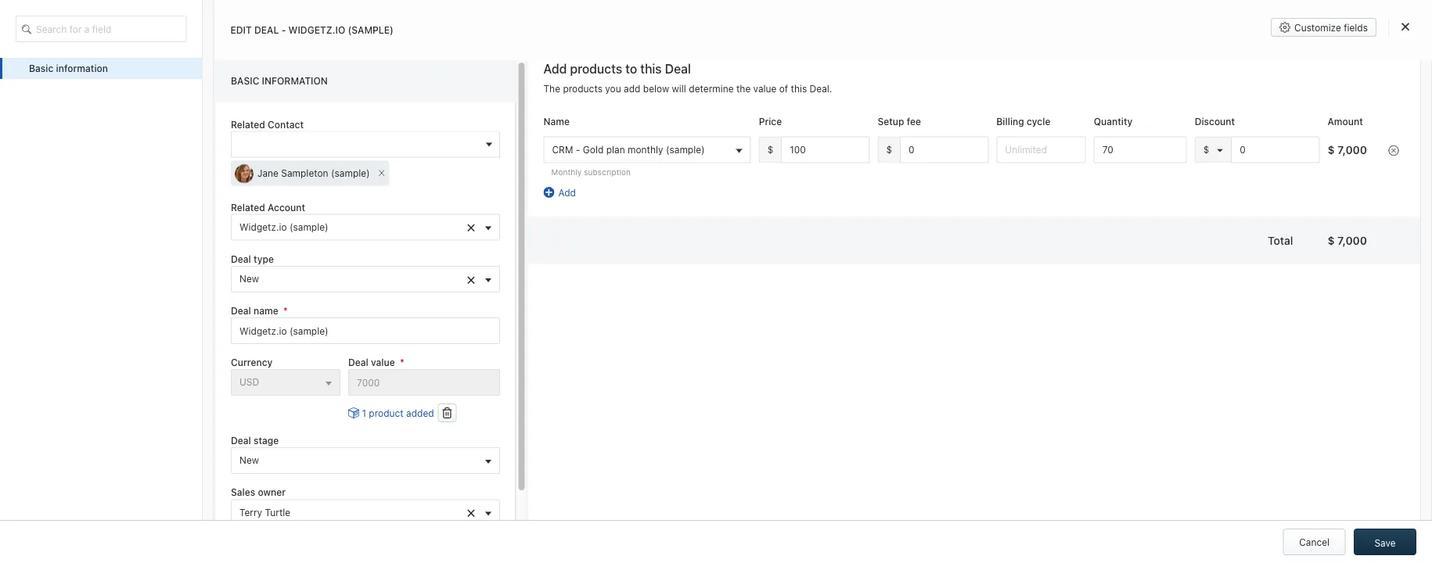 Task type: vqa. For each thing, say whether or not it's contained in the screenshot.
rightmost this
yes



Task type: describe. For each thing, give the bounding box(es) containing it.
deal
[[254, 25, 279, 36]]

manage
[[1293, 131, 1328, 142]]

stage
[[253, 436, 279, 447]]

new button
[[231, 448, 500, 475]]

turtle
[[265, 507, 290, 518]]

$ down discount
[[1204, 144, 1210, 155]]

manage team members
[[1293, 131, 1397, 142]]

1 vertical spatial basic
[[231, 76, 259, 87]]

billing cycle
[[997, 116, 1051, 127]]

plan
[[606, 144, 625, 155]]

add for add products to this deal the products you add below will determine the value of this deal.
[[544, 62, 567, 76]]

owner
[[258, 487, 285, 498]]

deal.
[[810, 83, 832, 94]]

billing
[[997, 116, 1025, 127]]

of
[[780, 83, 788, 94]]

quote
[[98, 494, 129, 507]]

payment and billing apps
[[98, 526, 224, 539]]

0 vertical spatial information
[[56, 63, 108, 74]]

deal for deal value *
[[348, 357, 368, 368]]

monthly subscription
[[551, 168, 631, 177]]

monthly
[[628, 144, 663, 155]]

deal
[[275, 87, 294, 98]]

manage team members button
[[1269, 124, 1405, 150]]

value inside add products to this deal the products you add below will determine the value of this deal.
[[754, 83, 777, 94]]

name
[[253, 306, 278, 316]]

jane
[[257, 168, 278, 179]]

quote management apps
[[98, 494, 225, 507]]

Unlimited number field
[[997, 136, 1086, 163]]

$ down 'setup'
[[887, 144, 892, 155]]

1 vertical spatial widgetz.io
[[128, 85, 183, 98]]

sampleton
[[281, 168, 328, 179]]

currency
[[231, 357, 272, 368]]

add products to this deal the products you add below will determine the value of this deal.
[[544, 62, 832, 94]]

discount
[[1195, 116, 1235, 127]]

deal team
[[443, 123, 507, 140]]

recent
[[98, 365, 133, 378]]

mng settings image
[[384, 129, 395, 140]]

subscription
[[584, 168, 631, 177]]

1 product added link
[[348, 407, 434, 420]]

fee
[[907, 116, 921, 127]]

customize fields button
[[1271, 18, 1377, 37]]

enter value number field right the $ 'button'
[[1232, 136, 1320, 163]]

deal name *
[[231, 306, 287, 316]]

$ button
[[1204, 144, 1224, 155]]

account
[[267, 202, 305, 213]]

0 horizontal spatial value
[[371, 357, 395, 368]]

* for deal value *
[[400, 357, 404, 368]]

1 vertical spatial products
[[563, 83, 603, 94]]

deal for deal type
[[231, 254, 251, 265]]

management
[[132, 494, 198, 507]]

$ down manage team members
[[1328, 143, 1335, 156]]

2 $ 7,000 from the top
[[1328, 234, 1368, 247]]

setup
[[878, 116, 905, 127]]

to
[[626, 62, 637, 76]]

related for related contact
[[231, 119, 265, 130]]

1 product added
[[362, 408, 434, 419]]

new for stage
[[239, 455, 259, 466]]

2 7,000 from the top
[[1338, 234, 1368, 247]]

0 vertical spatial products
[[570, 62, 622, 76]]

1 7,000 from the top
[[1338, 143, 1368, 156]]

crm - gold plan monthly (sample)
[[552, 144, 705, 155]]

conversations
[[136, 365, 207, 378]]

related contact
[[231, 119, 303, 130]]

add
[[624, 83, 641, 94]]

terry
[[239, 507, 262, 518]]

enter value number field down quantity at right
[[1094, 136, 1187, 163]]

name
[[544, 116, 570, 127]]

enter value number field up added
[[348, 370, 500, 396]]

quantity
[[1094, 116, 1133, 127]]

0 horizontal spatial -
[[282, 25, 286, 36]]

1 vertical spatial this
[[791, 83, 807, 94]]

× inside button
[[378, 164, 385, 179]]

deal inside add products to this deal the products you add below will determine the value of this deal.
[[665, 62, 691, 76]]

edit deal - widgetz.io (sample)
[[231, 25, 394, 36]]

determine
[[689, 83, 734, 94]]

deal for deal stage
[[231, 436, 251, 447]]

0 vertical spatial widgetz.io (sample)
[[128, 85, 232, 98]]

search image
[[22, 22, 38, 36]]

and
[[145, 526, 164, 539]]

$ down price
[[768, 144, 774, 155]]

save
[[1375, 538, 1396, 549]]

enter value number field down deal.
[[781, 136, 870, 163]]

show deal summary
[[248, 87, 337, 98]]

0 horizontal spatial this
[[641, 62, 662, 76]]

(sample) inside button
[[666, 144, 705, 155]]

sales owner
[[231, 487, 285, 498]]

team for manage
[[1331, 131, 1353, 142]]

usd
[[239, 377, 259, 388]]

amount
[[1328, 116, 1363, 127]]

gold
[[583, 144, 604, 155]]

crm
[[552, 144, 573, 155]]

customize
[[1295, 22, 1342, 33]]



Task type: locate. For each thing, give the bounding box(es) containing it.
basic information
[[29, 63, 108, 74], [231, 76, 328, 87]]

related left the account
[[231, 202, 265, 213]]

related down 'show'
[[231, 119, 265, 130]]

apps right billing
[[199, 526, 224, 539]]

0 horizontal spatial information
[[56, 63, 108, 74]]

new for type
[[239, 273, 259, 284]]

basic up 'show'
[[231, 76, 259, 87]]

billing
[[166, 526, 196, 539]]

deal down start typing... text field on the left bottom of the page
[[348, 357, 368, 368]]

deal left stage
[[231, 436, 251, 447]]

0 vertical spatial 7,000
[[1338, 143, 1368, 156]]

deal
[[665, 62, 691, 76], [443, 123, 472, 140], [231, 254, 251, 265], [231, 306, 251, 316], [348, 357, 368, 368], [231, 436, 251, 447]]

0 vertical spatial widgetz.io
[[289, 25, 345, 36]]

add
[[544, 62, 567, 76], [559, 187, 576, 198]]

$ 7,000 down manage team members
[[1328, 143, 1368, 156]]

products
[[570, 62, 622, 76], [563, 83, 603, 94]]

members
[[1355, 131, 1397, 142]]

× for deal type
[[466, 269, 476, 288]]

new
[[239, 273, 259, 284], [239, 455, 259, 466]]

this right the to
[[641, 62, 662, 76]]

0 vertical spatial basic
[[29, 63, 53, 74]]

widgetz.io (sample) inside 'dialog'
[[239, 222, 328, 233]]

× button
[[374, 161, 389, 186]]

deal for deal name *
[[231, 306, 251, 316]]

you
[[605, 83, 621, 94]]

added
[[406, 408, 434, 419]]

7,000 down manage team members
[[1338, 143, 1368, 156]]

value down start typing... text field on the left bottom of the page
[[371, 357, 395, 368]]

0 vertical spatial *
[[283, 306, 287, 316]]

new down deal type
[[239, 273, 259, 284]]

1 horizontal spatial *
[[400, 357, 404, 368]]

the
[[737, 83, 751, 94]]

new inside button
[[239, 455, 259, 466]]

widgetz.io (sample) down search your crm... text box
[[128, 85, 232, 98]]

basic information down search for a field text box
[[29, 63, 108, 74]]

0 horizontal spatial widgetz.io
[[128, 85, 183, 98]]

edit
[[231, 25, 252, 36]]

information up show deal summary
[[262, 76, 328, 87]]

1 horizontal spatial information
[[262, 76, 328, 87]]

1 horizontal spatial widgetz.io
[[239, 222, 287, 233]]

1
[[362, 408, 366, 419]]

save button
[[1354, 529, 1417, 556]]

1 horizontal spatial basic information
[[231, 76, 328, 87]]

- right deal at left top
[[282, 25, 286, 36]]

type
[[253, 254, 274, 265]]

0 horizontal spatial basic
[[29, 63, 53, 74]]

payment
[[98, 526, 142, 539]]

add for add
[[559, 187, 576, 198]]

2 horizontal spatial widgetz.io
[[289, 25, 345, 36]]

0 horizontal spatial widgetz.io (sample)
[[128, 85, 232, 98]]

1 vertical spatial apps
[[199, 526, 224, 539]]

terry turtle
[[239, 507, 290, 518]]

2 new from the top
[[239, 455, 259, 466]]

0 vertical spatial value
[[754, 83, 777, 94]]

value
[[754, 83, 777, 94], [371, 357, 395, 368]]

deal value *
[[348, 357, 404, 368]]

- inside button
[[576, 144, 580, 155]]

Search your CRM... text field
[[69, 38, 225, 65]]

cancel
[[1300, 537, 1330, 548]]

cycle
[[1027, 116, 1051, 127]]

related
[[231, 119, 265, 130], [231, 202, 265, 213]]

0 horizontal spatial basic information
[[29, 63, 108, 74]]

information
[[56, 63, 108, 74], [262, 76, 328, 87]]

- left gold
[[576, 144, 580, 155]]

widgetz.io down search your crm... text box
[[128, 85, 183, 98]]

1 vertical spatial new
[[239, 455, 259, 466]]

basic information link
[[0, 58, 202, 79]]

(sample)
[[348, 25, 394, 36], [186, 85, 232, 98], [666, 144, 705, 155], [331, 168, 370, 179], [289, 222, 328, 233]]

related for related account
[[231, 202, 265, 213]]

1 vertical spatial $ 7,000
[[1328, 234, 1368, 247]]

summary
[[296, 87, 337, 98]]

monthly
[[551, 168, 582, 177]]

0 horizontal spatial team
[[475, 123, 507, 140]]

basic
[[29, 63, 53, 74], [231, 76, 259, 87]]

deal for deal team
[[443, 123, 472, 140]]

add down the monthly
[[559, 187, 576, 198]]

*
[[283, 306, 287, 316], [400, 357, 404, 368]]

1 vertical spatial basic information
[[231, 76, 328, 87]]

× for sales owner
[[466, 503, 476, 521]]

fields
[[1344, 22, 1368, 33]]

price
[[759, 116, 782, 127]]

1 vertical spatial -
[[576, 144, 580, 155]]

widgetz.io right deal at left top
[[289, 25, 345, 36]]

2 vertical spatial widgetz.io
[[239, 222, 287, 233]]

* down start typing... text field on the left bottom of the page
[[400, 357, 404, 368]]

apps left sales
[[201, 494, 225, 507]]

7,000
[[1338, 143, 1368, 156], [1338, 234, 1368, 247]]

0 vertical spatial related
[[231, 119, 265, 130]]

$
[[1328, 143, 1335, 156], [768, 144, 774, 155], [887, 144, 892, 155], [1204, 144, 1210, 155], [1328, 234, 1335, 247]]

× for related account
[[466, 218, 476, 236]]

related account
[[231, 202, 305, 213]]

basic down search icon at the left of page
[[29, 63, 53, 74]]

dialog
[[0, 0, 1433, 564]]

deal stage
[[231, 436, 279, 447]]

1 vertical spatial widgetz.io (sample)
[[239, 222, 328, 233]]

below
[[643, 83, 669, 94]]

new down deal stage on the left bottom of page
[[239, 455, 259, 466]]

2 related from the top
[[231, 202, 265, 213]]

Search for a field text field
[[16, 16, 187, 42]]

apps
[[201, 494, 225, 507], [199, 526, 224, 539]]

$ 7,000 right total
[[1328, 234, 1368, 247]]

1 vertical spatial *
[[400, 357, 404, 368]]

1 related from the top
[[231, 119, 265, 130]]

team down amount
[[1331, 131, 1353, 142]]

1 vertical spatial add
[[559, 187, 576, 198]]

None search field
[[16, 16, 187, 42], [231, 131, 500, 158], [16, 16, 187, 42], [231, 131, 500, 158]]

crm - gold plan monthly (sample) button
[[544, 136, 751, 163]]

team left name
[[475, 123, 507, 140]]

jane sampleton (sample)
[[257, 168, 370, 179]]

this right of
[[791, 83, 807, 94]]

Enter value number field
[[781, 136, 870, 163], [900, 136, 989, 163], [1094, 136, 1187, 163], [1232, 136, 1320, 163], [348, 370, 500, 396]]

enter value number field down fee
[[900, 136, 989, 163]]

-
[[282, 25, 286, 36], [576, 144, 580, 155]]

deal left name
[[231, 306, 251, 316]]

show
[[248, 87, 273, 98]]

Start typing... text field
[[231, 318, 500, 344]]

1 horizontal spatial basic
[[231, 76, 259, 87]]

7,000 right total
[[1338, 234, 1368, 247]]

1 vertical spatial related
[[231, 202, 265, 213]]

0 vertical spatial basic information
[[29, 63, 108, 74]]

customize fields
[[1295, 22, 1368, 33]]

widgetz.io (sample) down the account
[[239, 222, 328, 233]]

1 horizontal spatial this
[[791, 83, 807, 94]]

team
[[475, 123, 507, 140], [1331, 131, 1353, 142]]

product
[[369, 408, 403, 419]]

widgetz.io down related account
[[239, 222, 287, 233]]

0 vertical spatial new
[[239, 273, 259, 284]]

usd button
[[231, 370, 340, 396]]

$ 7,000
[[1328, 143, 1368, 156], [1328, 234, 1368, 247]]

this
[[641, 62, 662, 76], [791, 83, 807, 94]]

total
[[1268, 234, 1294, 247]]

$ right total
[[1328, 234, 1335, 247]]

0 vertical spatial $ 7,000
[[1328, 143, 1368, 156]]

widgetz.io
[[289, 25, 345, 36], [128, 85, 183, 98], [239, 222, 287, 233]]

1 vertical spatial value
[[371, 357, 395, 368]]

deal right mng settings icon
[[443, 123, 472, 140]]

1 horizontal spatial value
[[754, 83, 777, 94]]

deal type
[[231, 254, 274, 265]]

* for deal name *
[[283, 306, 287, 316]]

1 horizontal spatial widgetz.io (sample)
[[239, 222, 328, 233]]

1 vertical spatial information
[[262, 76, 328, 87]]

cancel button
[[1284, 529, 1346, 556]]

products up you
[[570, 62, 622, 76]]

1 new from the top
[[239, 273, 259, 284]]

team for deal
[[475, 123, 507, 140]]

basic information up deal
[[231, 76, 328, 87]]

0 vertical spatial apps
[[201, 494, 225, 507]]

sales
[[231, 487, 255, 498]]

1 vertical spatial 7,000
[[1338, 234, 1368, 247]]

add up the
[[544, 62, 567, 76]]

information down search for a field text box
[[56, 63, 108, 74]]

0 vertical spatial this
[[641, 62, 662, 76]]

0 vertical spatial add
[[544, 62, 567, 76]]

products left you
[[563, 83, 603, 94]]

value left of
[[754, 83, 777, 94]]

0 horizontal spatial *
[[283, 306, 287, 316]]

deal left type
[[231, 254, 251, 265]]

dialog containing ×
[[0, 0, 1433, 564]]

deal up will
[[665, 62, 691, 76]]

* right name
[[283, 306, 287, 316]]

team inside button
[[1331, 131, 1353, 142]]

1 horizontal spatial team
[[1331, 131, 1353, 142]]

contact
[[267, 119, 303, 130]]

setup fee
[[878, 116, 921, 127]]

the
[[544, 83, 561, 94]]

recent conversations
[[98, 365, 207, 378]]

1 $ 7,000 from the top
[[1328, 143, 1368, 156]]

×
[[378, 164, 385, 179], [466, 218, 476, 236], [466, 269, 476, 288], [466, 503, 476, 521]]

add inside add products to this deal the products you add below will determine the value of this deal.
[[544, 62, 567, 76]]

widgetz.io (sample)
[[128, 85, 232, 98], [239, 222, 328, 233]]

0 vertical spatial -
[[282, 25, 286, 36]]

1 horizontal spatial -
[[576, 144, 580, 155]]

close image
[[1402, 22, 1410, 31]]

will
[[672, 83, 686, 94]]



